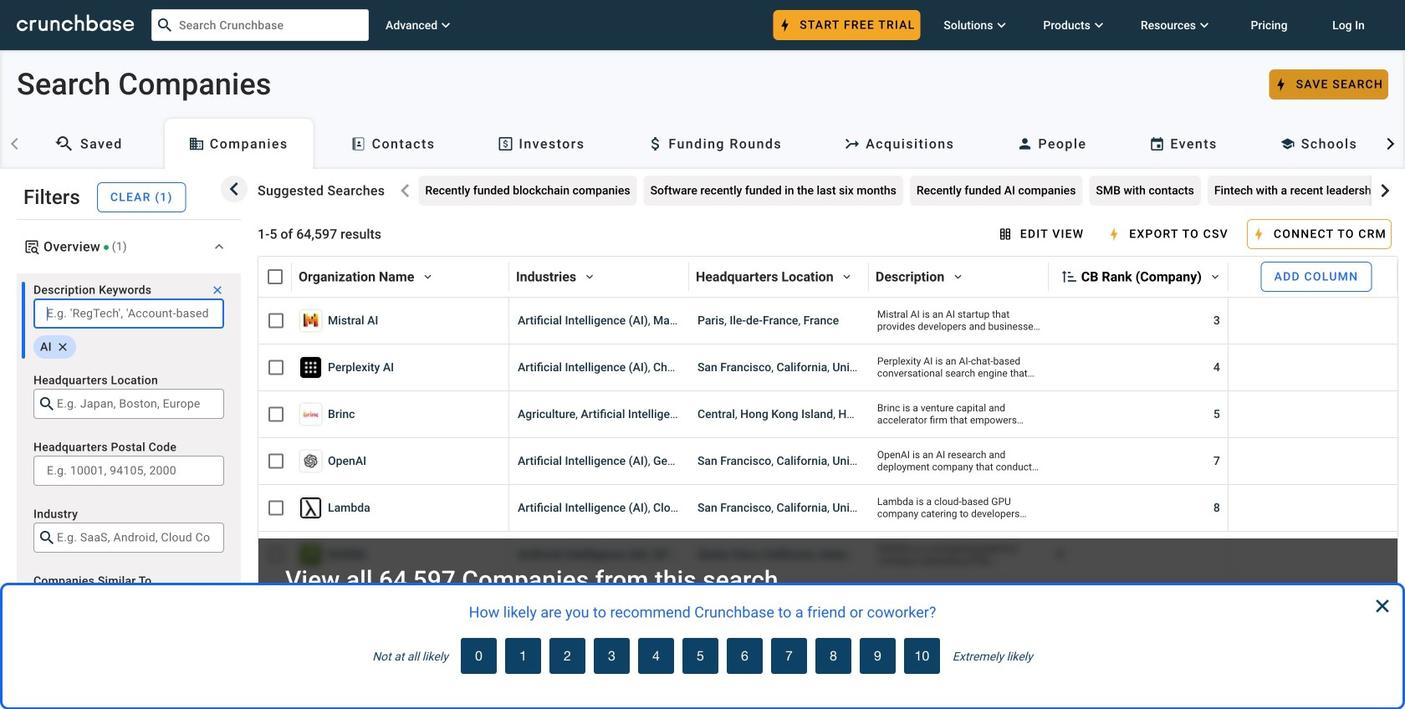 Task type: locate. For each thing, give the bounding box(es) containing it.
E.g. Japan, Boston, Europe field
[[57, 394, 211, 414]]

lambda logo image
[[300, 498, 321, 519]]

region
[[17, 274, 241, 710]]

column settings image
[[577, 264, 603, 290], [945, 264, 972, 290], [1202, 264, 1229, 290]]

2 horizontal spatial column settings image
[[1202, 264, 1229, 290]]

E.g. SaaS, Android, Cloud Computing, Medical Device text field
[[57, 528, 211, 548]]

None field
[[33, 523, 224, 553]]

2 column settings image from the left
[[834, 264, 861, 290]]

1 horizontal spatial column settings image
[[945, 264, 972, 290]]

E.g. 'RegTech', 'Account-based Marketing', 'Account-based Selling'  field
[[47, 304, 211, 324]]

3 column settings image from the left
[[1202, 264, 1229, 290]]

tab list
[[0, 112, 1406, 169]]

E.g. 10001, 94105, 2000 field
[[47, 461, 211, 481]]

0 horizontal spatial column settings image
[[577, 264, 603, 290]]

column settings image
[[415, 264, 441, 290], [834, 264, 861, 290]]

0 horizontal spatial column settings image
[[415, 264, 441, 290]]

1 horizontal spatial column settings image
[[834, 264, 861, 290]]



Task type: vqa. For each thing, say whether or not it's contained in the screenshot.
Not
no



Task type: describe. For each thing, give the bounding box(es) containing it.
2 column settings image from the left
[[945, 264, 972, 290]]

1 column settings image from the left
[[577, 264, 603, 290]]

brinc logo image
[[300, 404, 321, 425]]

openai logo image
[[300, 451, 321, 472]]

mistral ai logo image
[[300, 310, 321, 331]]

1 column settings image from the left
[[415, 264, 441, 290]]

Search Crunchbase field
[[151, 9, 369, 41]]

perplexity ai logo image
[[300, 357, 321, 378]]



